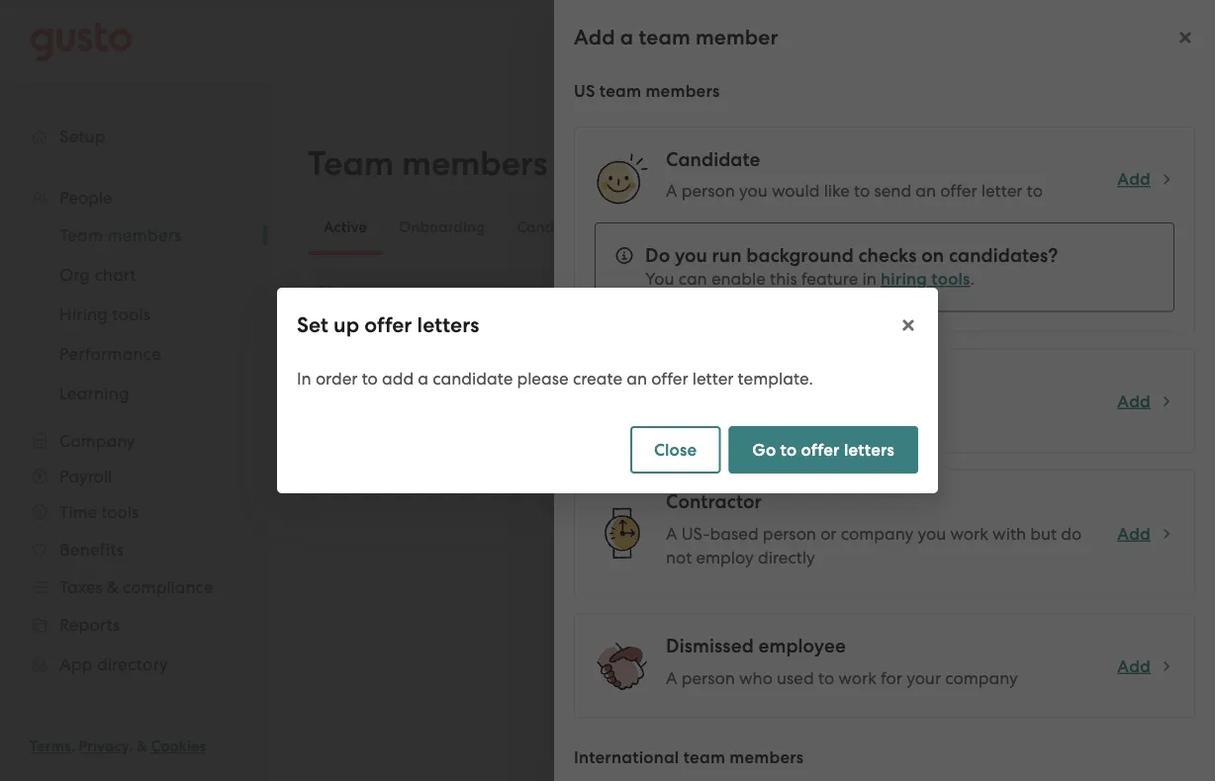 Task type: describe. For each thing, give the bounding box(es) containing it.
cookies
[[151, 738, 206, 756]]

international team members
[[574, 748, 804, 768]]

you left would
[[739, 181, 768, 201]]

member inside dialog
[[696, 25, 778, 50]]

0 vertical spatial employ
[[772, 403, 829, 423]]

department
[[535, 402, 631, 423]]

you
[[645, 269, 674, 289]]

international
[[574, 748, 679, 768]]

members for international team members
[[730, 748, 804, 768]]

home image
[[30, 22, 133, 62]]

to right used
[[818, 668, 834, 688]]

active
[[324, 219, 367, 237]]

1 , from the left
[[71, 738, 75, 756]]

terms , privacy , & cookies
[[30, 738, 206, 756]]

on
[[922, 244, 944, 267]]

a inside set up offer letters dialog
[[418, 369, 429, 389]]

offboarding
[[630, 219, 718, 237]]

a for contractor
[[666, 524, 677, 544]]

terms link
[[30, 738, 71, 756]]

a inside dialog
[[620, 25, 634, 50]]

add a team member inside add a team member drawer dialog
[[574, 25, 778, 50]]

based
[[710, 524, 759, 544]]

set
[[297, 313, 328, 338]]

set up offer letters
[[297, 313, 479, 338]]

to inside go to offer letters "link"
[[780, 440, 797, 460]]

directly inside a us-based person or company you work with but do not employ directly
[[758, 548, 815, 568]]

privacy link
[[79, 738, 129, 756]]

2 , from the left
[[129, 738, 133, 756]]

candidates button
[[501, 204, 614, 251]]

team inside button
[[1039, 158, 1081, 178]]

candidate
[[666, 148, 760, 171]]

onboarding button
[[383, 204, 501, 251]]

a for dismissed employee
[[666, 668, 677, 688]]

team
[[308, 144, 394, 184]]

offer inside add a team member drawer dialog
[[940, 181, 977, 201]]

add
[[382, 369, 414, 389]]

go to offer letters
[[752, 440, 895, 460]]

up
[[334, 313, 359, 338]]

you inside a us-based person or company you work with but do not employ directly
[[918, 524, 946, 544]]

or
[[820, 524, 837, 544]]

Search people... field
[[308, 271, 783, 315]]

dismissed for dismissed
[[750, 219, 820, 237]]

person for employee
[[681, 403, 735, 423]]

like
[[824, 181, 850, 201]]

this
[[770, 269, 797, 289]]

type
[[1001, 402, 1036, 423]]

cookies button
[[151, 735, 206, 759]]

set up offer letters dialog
[[277, 288, 938, 494]]

run
[[712, 244, 742, 267]]

person for dismissed employee
[[681, 668, 735, 688]]

offboarding button
[[614, 204, 734, 251]]

your
[[907, 668, 941, 688]]

offer inside "link"
[[801, 440, 840, 460]]

candidates?
[[949, 244, 1058, 267]]

add for contractor
[[1118, 524, 1151, 544]]

letters for set up offer letters
[[417, 313, 479, 338]]

an inside set up offer letters dialog
[[627, 369, 647, 389]]

do
[[645, 244, 670, 267]]

found
[[789, 616, 836, 635]]

dismissed for dismissed employee
[[666, 635, 754, 658]]

order
[[316, 369, 358, 389]]

background
[[746, 244, 854, 267]]

1 vertical spatial company
[[945, 668, 1018, 688]]

no people found
[[703, 616, 836, 635]]

privacy
[[79, 738, 129, 756]]

for
[[881, 668, 902, 688]]

employee
[[666, 370, 753, 393]]

hiring
[[881, 269, 927, 289]]

you up go
[[739, 403, 768, 423]]

add for employee
[[1118, 391, 1151, 411]]

employ inside a us-based person or company you work with but do not employ directly
[[696, 548, 754, 568]]

offer right the up
[[365, 313, 412, 338]]

you can enable this feature in hiring tools .
[[645, 269, 975, 289]]

contractor
[[666, 491, 762, 514]]

template.
[[738, 369, 813, 389]]

employment type button
[[887, 392, 1175, 433]]

used
[[777, 668, 814, 688]]

in
[[862, 269, 877, 289]]

a person you would like to send an offer letter to
[[666, 181, 1043, 201]]

department button
[[523, 392, 746, 433]]

do
[[1061, 524, 1082, 544]]

who
[[739, 668, 773, 688]]

add button for dismissed employee
[[1118, 655, 1175, 679]]

onboarding
[[399, 219, 485, 237]]

to left add
[[362, 369, 378, 389]]

add inside button
[[986, 158, 1020, 178]]

checks
[[858, 244, 917, 267]]



Task type: vqa. For each thing, say whether or not it's contained in the screenshot.
they'll
no



Task type: locate. For each thing, give the bounding box(es) containing it.
directly up the go to offer letters
[[834, 403, 891, 423]]

enable
[[711, 269, 766, 289]]

would
[[772, 181, 820, 201]]

dismissed up who
[[666, 635, 754, 658]]

create
[[573, 369, 622, 389]]

close
[[654, 440, 697, 460]]

company right or
[[841, 524, 914, 544]]

0 horizontal spatial work
[[839, 668, 877, 688]]

an
[[916, 181, 936, 201], [627, 369, 647, 389]]

add a team member drawer dialog
[[554, 0, 1215, 782]]

a
[[620, 25, 634, 50], [1024, 158, 1035, 178], [418, 369, 429, 389]]

an right the "send"
[[916, 181, 936, 201]]

add button
[[1118, 167, 1175, 191], [1118, 390, 1175, 413], [1118, 522, 1175, 546], [1118, 655, 1175, 679]]

a inside button
[[1024, 158, 1035, 178]]

a for employee
[[666, 403, 677, 423]]

dismissed inside add a team member drawer dialog
[[666, 635, 754, 658]]

0 horizontal spatial member
[[696, 25, 778, 50]]

1 horizontal spatial employ
[[772, 403, 829, 423]]

3 a from the top
[[666, 524, 677, 544]]

an inside add a team member drawer dialog
[[916, 181, 936, 201]]

a inside a us-based person or company you work with but do not employ directly
[[666, 524, 677, 544]]

&
[[137, 738, 147, 756]]

1 vertical spatial work
[[839, 668, 877, 688]]

1 horizontal spatial members
[[646, 81, 720, 101]]

0 horizontal spatial employ
[[696, 548, 754, 568]]

1 add button from the top
[[1118, 167, 1175, 191]]

2 a from the top
[[666, 403, 677, 423]]

members up onboarding button
[[402, 144, 547, 184]]

not
[[666, 548, 692, 568]]

1 vertical spatial letters
[[844, 440, 895, 460]]

person down employee
[[681, 403, 735, 423]]

1 horizontal spatial add a team member
[[986, 158, 1152, 178]]

member
[[696, 25, 778, 50], [1085, 158, 1152, 178]]

2 vertical spatial members
[[730, 748, 804, 768]]

offer right the "send"
[[940, 181, 977, 201]]

.
[[970, 269, 975, 289]]

add button for candidate
[[1118, 167, 1175, 191]]

0 horizontal spatial an
[[627, 369, 647, 389]]

1 vertical spatial employ
[[696, 548, 754, 568]]

2 horizontal spatial a
[[1024, 158, 1035, 178]]

dismissed
[[750, 219, 820, 237], [666, 635, 754, 658]]

1 horizontal spatial ,
[[129, 738, 133, 756]]

1 vertical spatial member
[[1085, 158, 1152, 178]]

hiring tools link
[[881, 269, 970, 289]]

0 horizontal spatial members
[[402, 144, 547, 184]]

offer up department "button" at the bottom of the page
[[651, 369, 688, 389]]

go to offer letters link
[[729, 427, 918, 474]]

1 vertical spatial letter
[[692, 369, 734, 389]]

0 horizontal spatial a
[[418, 369, 429, 389]]

team
[[639, 25, 691, 50], [600, 81, 641, 101], [1039, 158, 1081, 178], [683, 748, 725, 768]]

members down who
[[730, 748, 804, 768]]

close button
[[630, 427, 721, 474]]

0 vertical spatial dismissed
[[750, 219, 820, 237]]

1 horizontal spatial letter
[[981, 181, 1023, 201]]

person left who
[[681, 668, 735, 688]]

letter inside set up offer letters dialog
[[692, 369, 734, 389]]

a up "offboarding"
[[666, 181, 677, 201]]

1 vertical spatial an
[[627, 369, 647, 389]]

members up candidate
[[646, 81, 720, 101]]

team members tab list
[[308, 200, 1176, 255]]

directly down based
[[758, 548, 815, 568]]

1 horizontal spatial a
[[620, 25, 634, 50]]

0 vertical spatial company
[[841, 524, 914, 544]]

work
[[950, 524, 988, 544], [839, 668, 877, 688]]

1 vertical spatial dismissed
[[666, 635, 754, 658]]

a person who used to work for your company
[[666, 668, 1018, 688]]

employment type
[[899, 402, 1036, 423]]

2 horizontal spatial members
[[730, 748, 804, 768]]

1 vertical spatial a
[[1024, 158, 1035, 178]]

add button for employee
[[1118, 390, 1175, 413]]

0 vertical spatial add a team member
[[574, 25, 778, 50]]

an up department "button" at the bottom of the page
[[627, 369, 647, 389]]

send
[[874, 181, 911, 201]]

do you run background checks on candidates? alert
[[595, 223, 1175, 312]]

dismissed up background
[[750, 219, 820, 237]]

1 horizontal spatial company
[[945, 668, 1018, 688]]

a up international team members
[[666, 668, 677, 688]]

in
[[297, 369, 311, 389]]

a up candidates?
[[1024, 158, 1035, 178]]

letters for go to offer letters
[[844, 440, 895, 460]]

dismissed employee
[[666, 635, 846, 658]]

to up candidates?
[[1027, 181, 1043, 201]]

offer
[[940, 181, 977, 201], [365, 313, 412, 338], [651, 369, 688, 389], [801, 440, 840, 460]]

person for candidate
[[681, 181, 735, 201]]

candidate
[[433, 369, 513, 389]]

you left with at the right bottom of the page
[[918, 524, 946, 544]]

you inside do you run background checks on candidates? alert
[[675, 244, 707, 267]]

can
[[678, 269, 707, 289]]

a up us team members
[[620, 25, 634, 50]]

a us-based person or company you work with but do not employ directly
[[666, 524, 1082, 568]]

3 add button from the top
[[1118, 522, 1175, 546]]

, left &
[[129, 738, 133, 756]]

tools
[[931, 269, 970, 289]]

0 vertical spatial members
[[646, 81, 720, 101]]

employ
[[772, 403, 829, 423], [696, 548, 754, 568]]

a left us-
[[666, 524, 677, 544]]

0 vertical spatial an
[[916, 181, 936, 201]]

work left with at the right bottom of the page
[[950, 524, 988, 544]]

0 vertical spatial work
[[950, 524, 988, 544]]

2 vertical spatial a
[[418, 369, 429, 389]]

1 horizontal spatial work
[[950, 524, 988, 544]]

add a team member
[[574, 25, 778, 50], [986, 158, 1152, 178]]

candidates
[[517, 219, 598, 237]]

company inside a us-based person or company you work with but do not employ directly
[[841, 524, 914, 544]]

4 a from the top
[[666, 668, 677, 688]]

4 add button from the top
[[1118, 655, 1175, 679]]

terms
[[30, 738, 71, 756]]

1 horizontal spatial an
[[916, 181, 936, 201]]

employee
[[758, 635, 846, 658]]

letter up candidates?
[[981, 181, 1023, 201]]

0 horizontal spatial directly
[[758, 548, 815, 568]]

to right go
[[780, 440, 797, 460]]

no
[[703, 616, 726, 635]]

members for us team members
[[646, 81, 720, 101]]

,
[[71, 738, 75, 756], [129, 738, 133, 756]]

work left for
[[839, 668, 877, 688]]

us-
[[681, 524, 710, 544]]

dismissed inside button
[[750, 219, 820, 237]]

to right like
[[854, 181, 870, 201]]

dismissed button
[[734, 204, 835, 251]]

, left privacy link
[[71, 738, 75, 756]]

you up can
[[675, 244, 707, 267]]

1 horizontal spatial letters
[[844, 440, 895, 460]]

you
[[739, 181, 768, 201], [675, 244, 707, 267], [739, 403, 768, 423], [918, 524, 946, 544]]

employment
[[899, 402, 997, 423]]

add a team member button
[[963, 144, 1176, 192]]

1 vertical spatial directly
[[758, 548, 815, 568]]

member inside button
[[1085, 158, 1152, 178]]

1 vertical spatial add a team member
[[986, 158, 1152, 178]]

letter left the template.
[[692, 369, 734, 389]]

a person you employ directly
[[666, 403, 891, 423]]

do you run background checks on candidates?
[[645, 244, 1058, 267]]

0 vertical spatial member
[[696, 25, 778, 50]]

with
[[993, 524, 1026, 544]]

0 horizontal spatial letter
[[692, 369, 734, 389]]

0 horizontal spatial ,
[[71, 738, 75, 756]]

feature
[[801, 269, 858, 289]]

2 add button from the top
[[1118, 390, 1175, 413]]

1 horizontal spatial member
[[1085, 158, 1152, 178]]

add button for contractor
[[1118, 522, 1175, 546]]

0 vertical spatial a
[[620, 25, 634, 50]]

0 vertical spatial letter
[[981, 181, 1023, 201]]

a
[[666, 181, 677, 201], [666, 403, 677, 423], [666, 524, 677, 544], [666, 668, 677, 688]]

letters inside "link"
[[844, 440, 895, 460]]

account menu element
[[883, 0, 1185, 84]]

go
[[752, 440, 776, 460]]

person down candidate
[[681, 181, 735, 201]]

employ down the template.
[[772, 403, 829, 423]]

0 horizontal spatial company
[[841, 524, 914, 544]]

add for candidate
[[1118, 169, 1151, 189]]

letter
[[981, 181, 1023, 201], [692, 369, 734, 389]]

1 horizontal spatial directly
[[834, 403, 891, 423]]

employ down based
[[696, 548, 754, 568]]

work inside a us-based person or company you work with but do not employ directly
[[950, 524, 988, 544]]

person
[[681, 181, 735, 201], [681, 403, 735, 423], [763, 524, 816, 544], [681, 668, 735, 688]]

company
[[841, 524, 914, 544], [945, 668, 1018, 688]]

team members
[[308, 144, 547, 184]]

offer down a person you employ directly
[[801, 440, 840, 460]]

0 vertical spatial letters
[[417, 313, 479, 338]]

a up close
[[666, 403, 677, 423]]

0 horizontal spatial add a team member
[[574, 25, 778, 50]]

us team members
[[574, 81, 720, 101]]

1 a from the top
[[666, 181, 677, 201]]

please
[[517, 369, 569, 389]]

person inside a us-based person or company you work with but do not employ directly
[[763, 524, 816, 544]]

in order to add a candidate please create an offer letter template.
[[297, 369, 813, 389]]

add for dismissed employee
[[1118, 656, 1151, 677]]

active button
[[308, 204, 383, 251]]

a right add
[[418, 369, 429, 389]]

add a team member inside add a team member button
[[986, 158, 1152, 178]]

0 vertical spatial directly
[[834, 403, 891, 423]]

1 vertical spatial members
[[402, 144, 547, 184]]

but
[[1030, 524, 1057, 544]]

a for candidate
[[666, 181, 677, 201]]

us
[[574, 81, 595, 101]]

company right your
[[945, 668, 1018, 688]]

letter inside add a team member drawer dialog
[[981, 181, 1023, 201]]

people
[[731, 616, 785, 635]]

person left or
[[763, 524, 816, 544]]

directly
[[834, 403, 891, 423], [758, 548, 815, 568]]

0 horizontal spatial letters
[[417, 313, 479, 338]]



